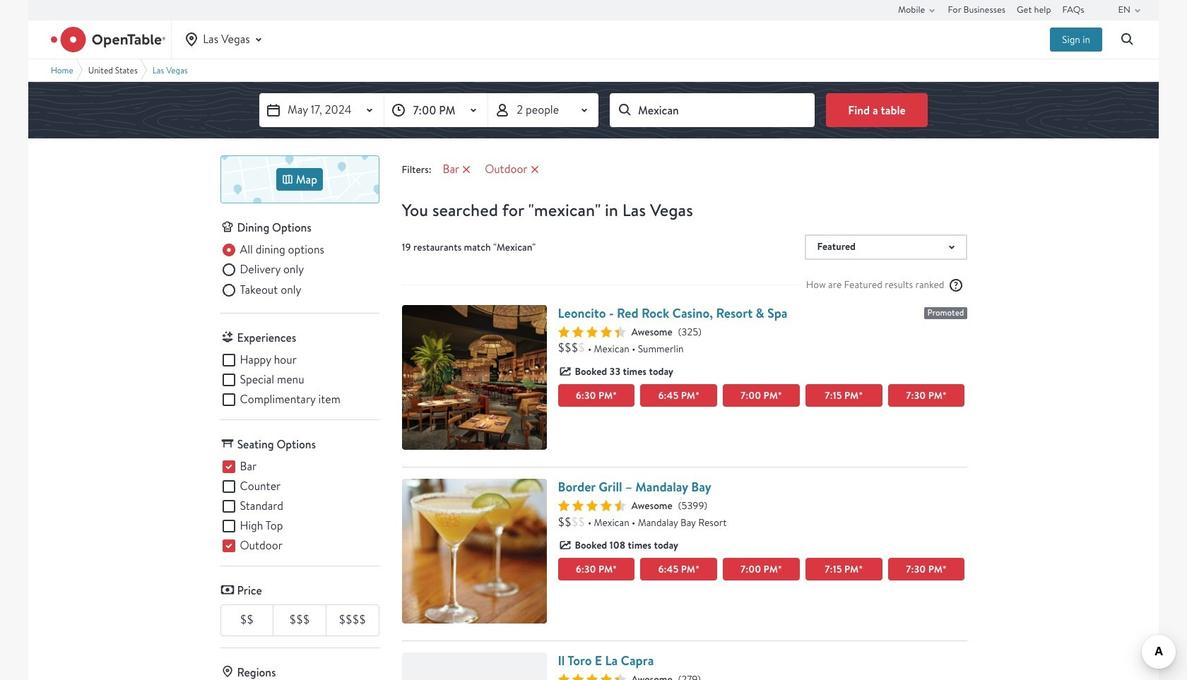 Task type: describe. For each thing, give the bounding box(es) containing it.
opentable logo image
[[51, 27, 166, 52]]

Please input a Location, Restaurant or Cuisine field
[[610, 93, 815, 127]]

4.2 stars image
[[558, 326, 626, 337]]

1 group from the top
[[220, 242, 379, 302]]

a photo of border grill – mandalay bay restaurant image
[[402, 479, 547, 624]]

3 group from the top
[[220, 459, 379, 555]]

2 group from the top
[[220, 352, 379, 409]]



Task type: locate. For each thing, give the bounding box(es) containing it.
1 vertical spatial group
[[220, 352, 379, 409]]

4.4 stars image
[[558, 500, 626, 512]]

4.3 stars image
[[558, 674, 626, 681]]

0 vertical spatial group
[[220, 242, 379, 302]]

None radio
[[220, 242, 324, 259], [220, 262, 304, 279], [220, 282, 302, 299], [220, 242, 324, 259], [220, 262, 304, 279], [220, 282, 302, 299]]

None field
[[610, 93, 815, 127]]

2 vertical spatial group
[[220, 459, 379, 555]]

a photo of leoncito - red rock casino, resort & spa restaurant image
[[402, 305, 547, 450]]

group
[[220, 242, 379, 302], [220, 352, 379, 409], [220, 459, 379, 555]]



Task type: vqa. For each thing, say whether or not it's contained in the screenshot.
bonus point icon
no



